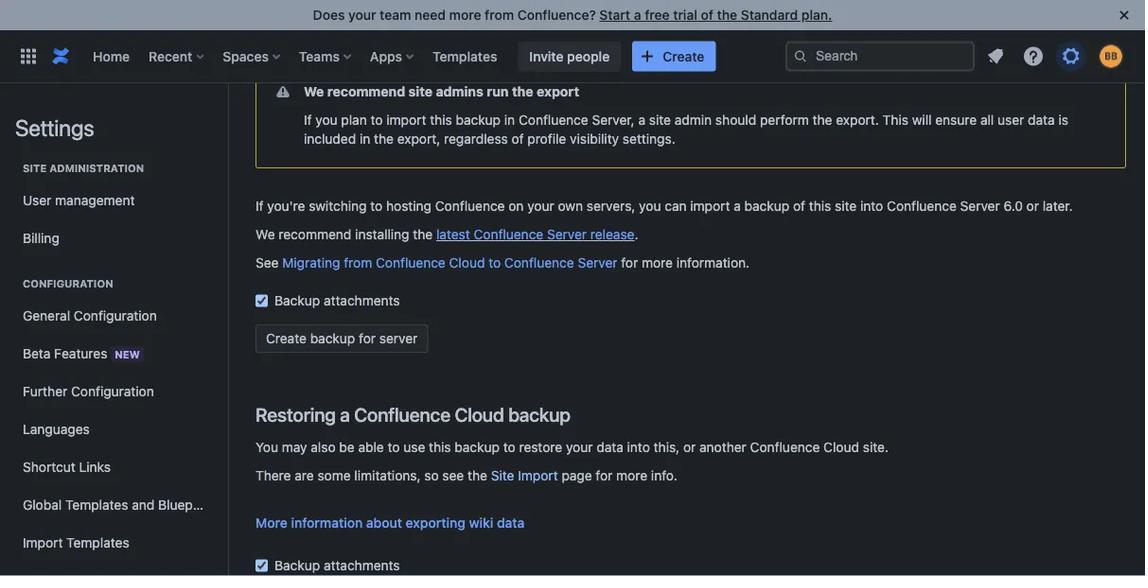 Task type: vqa. For each thing, say whether or not it's contained in the screenshot.
PER
no



Task type: describe. For each thing, give the bounding box(es) containing it.
site.
[[863, 440, 889, 455]]

0 vertical spatial cloud
[[449, 255, 485, 271]]

1 vertical spatial you
[[639, 198, 661, 214]]

export.
[[836, 112, 879, 128]]

confluence up use
[[354, 403, 450, 425]]

regardless
[[444, 131, 508, 147]]

data inside button
[[497, 515, 525, 531]]

use
[[403, 440, 425, 455]]

recommend for installing
[[279, 227, 351, 242]]

0 vertical spatial site
[[408, 84, 433, 99]]

more
[[256, 515, 287, 531]]

and
[[132, 497, 155, 513]]

the left 'export,'
[[374, 131, 394, 147]]

own
[[558, 198, 583, 214]]

latest
[[436, 227, 470, 242]]

billing link
[[15, 220, 212, 257]]

2 vertical spatial site
[[835, 198, 857, 214]]

appswitcher icon image
[[17, 45, 40, 68]]

user management
[[23, 193, 135, 208]]

beta features new
[[23, 345, 140, 361]]

0 vertical spatial into
[[860, 198, 883, 214]]

this
[[883, 112, 908, 128]]

billing
[[23, 230, 59, 246]]

the right see
[[468, 468, 487, 484]]

confluence up "see migrating from confluence cloud to confluence server for more information."
[[474, 227, 543, 242]]

spaces button
[[217, 41, 288, 71]]

configuration for general
[[74, 308, 157, 324]]

0 vertical spatial in
[[504, 112, 515, 128]]

global element
[[11, 30, 785, 83]]

global templates and blueprints link
[[15, 486, 220, 524]]

1 vertical spatial in
[[360, 131, 370, 147]]

info.
[[651, 468, 677, 484]]

backup inside if you plan to import this backup in confluence server, a site admin should perform the export. this will ensure all user data is included in the export, regardless of profile visibility settings.
[[456, 112, 501, 128]]

teams
[[299, 48, 340, 64]]

home
[[93, 48, 130, 64]]

migrating from confluence cloud to confluence server link
[[282, 255, 618, 271]]

the right the run at the top left of page
[[512, 84, 533, 99]]

backup for backup attachments checkbox
[[274, 293, 320, 309]]

1 vertical spatial or
[[683, 440, 696, 455]]

so
[[424, 468, 439, 484]]

links
[[79, 459, 111, 475]]

0 horizontal spatial your
[[348, 7, 376, 23]]

does your team need more from confluence? start a free trial of the standard plan.
[[313, 7, 832, 23]]

recommend for site
[[327, 84, 405, 99]]

export,
[[397, 131, 440, 147]]

this,
[[654, 440, 680, 455]]

2 vertical spatial of
[[793, 198, 805, 214]]

notification icon image
[[984, 45, 1007, 68]]

confluence?
[[518, 7, 596, 23]]

to inside if you plan to import this backup in confluence server, a site admin should perform the export. this will ensure all user data is included in the export, regardless of profile visibility settings.
[[371, 112, 383, 128]]

invite
[[529, 48, 564, 64]]

import templates link
[[15, 524, 212, 562]]

this inside if you plan to import this backup in confluence server, a site admin should perform the export. this will ensure all user data is included in the export, regardless of profile visibility settings.
[[430, 112, 452, 128]]

configuration group
[[15, 257, 220, 576]]

search image
[[793, 49, 808, 64]]

templates for import templates
[[66, 535, 129, 551]]

some
[[317, 468, 351, 484]]

2 vertical spatial more
[[616, 468, 647, 484]]

if for if you plan to import this backup in confluence server, a site admin should perform the export. this will ensure all user data is included in the export, regardless of profile visibility settings.
[[304, 112, 312, 128]]

1 horizontal spatial your
[[527, 198, 554, 214]]

moving
[[256, 18, 317, 40]]

2 vertical spatial this
[[429, 440, 451, 455]]

trial
[[673, 7, 697, 23]]

invite people
[[529, 48, 610, 64]]

attachments for backup attachments checkbox
[[324, 293, 400, 309]]

further
[[23, 384, 67, 399]]

site inside group
[[23, 162, 47, 175]]

6.0
[[1004, 198, 1023, 214]]

you inside if you plan to import this backup in confluence server, a site admin should perform the export. this will ensure all user data is included in the export, regardless of profile visibility settings.
[[315, 112, 337, 128]]

to up installing
[[370, 198, 383, 214]]

installing
[[355, 227, 409, 242]]

global
[[23, 497, 62, 513]]

we for we recommend site admins run the export
[[304, 84, 324, 99]]

a left free
[[634, 7, 641, 23]]

close image
[[1113, 4, 1136, 26]]

0 vertical spatial or
[[1026, 198, 1039, 214]]

0 vertical spatial from
[[485, 7, 514, 23]]

included
[[304, 131, 356, 147]]

migrating
[[282, 255, 340, 271]]

to left restore
[[503, 440, 515, 455]]

page
[[562, 468, 592, 484]]

blueprints
[[158, 497, 220, 513]]

see
[[442, 468, 464, 484]]

0 horizontal spatial for
[[596, 468, 613, 484]]

standard
[[741, 7, 798, 23]]

management
[[55, 193, 135, 208]]

import inside configuration group
[[23, 535, 63, 551]]

to up teams dropdown button
[[321, 18, 338, 40]]

see migrating from confluence cloud to confluence server for more information.
[[256, 255, 750, 271]]

there are some limitations, so see the site import page for more info.
[[256, 468, 677, 484]]

teams button
[[293, 41, 359, 71]]

exporting
[[406, 515, 465, 531]]

to down the latest confluence server release link in the top of the page
[[489, 255, 501, 271]]

you may also be able to use this backup to restore your data into this, or another confluence cloud site.
[[256, 440, 889, 455]]

moving to confluence server
[[256, 18, 498, 40]]

1 vertical spatial import
[[690, 198, 730, 214]]

shortcut links
[[23, 459, 111, 475]]

Backup attachments checkbox
[[256, 556, 268, 575]]

release
[[590, 227, 635, 242]]

we for we recommend installing the latest confluence server release .
[[256, 227, 275, 242]]

1 vertical spatial data
[[596, 440, 623, 455]]

can
[[665, 198, 687, 214]]

if you're switching to hosting confluence on your own servers, you can import a backup of this site into confluence server 6.0 or later.
[[256, 198, 1073, 214]]

see
[[256, 255, 279, 271]]

1 horizontal spatial import
[[518, 468, 558, 484]]

is
[[1058, 112, 1068, 128]]

user
[[998, 112, 1024, 128]]

apps button
[[364, 41, 421, 71]]

attachments for backup attachments option
[[324, 558, 400, 573]]

site inside if you plan to import this backup in confluence server, a site admin should perform the export. this will ensure all user data is included in the export, regardless of profile visibility settings.
[[649, 112, 671, 128]]

admin
[[675, 112, 712, 128]]

site administration group
[[15, 142, 212, 263]]

features
[[54, 345, 107, 361]]

2 vertical spatial cloud
[[823, 440, 859, 455]]

export
[[537, 84, 579, 99]]

if for if you're switching to hosting confluence on your own servers, you can import a backup of this site into confluence server 6.0 or later.
[[256, 198, 264, 214]]

confluence down the latest confluence server release link in the top of the page
[[504, 255, 574, 271]]

about
[[366, 515, 402, 531]]

if you plan to import this backup in confluence server, a site admin should perform the export. this will ensure all user data is included in the export, regardless of profile visibility settings.
[[304, 112, 1068, 147]]

you're
[[267, 198, 305, 214]]

beta
[[23, 345, 51, 361]]

backup up there are some limitations, so see the site import page for more info.
[[455, 440, 500, 455]]

restoring
[[256, 403, 336, 425]]

confluence image
[[49, 45, 72, 68]]

settings icon image
[[1060, 45, 1083, 68]]

1 horizontal spatial site
[[491, 468, 514, 484]]

server down release
[[578, 255, 618, 271]]

run
[[487, 84, 509, 99]]

a right can
[[734, 198, 741, 214]]



Task type: locate. For each thing, give the bounding box(es) containing it.
wiki
[[469, 515, 493, 531]]

templates for global templates and blueprints
[[65, 497, 128, 513]]

to left use
[[388, 440, 400, 455]]

you left can
[[639, 198, 661, 214]]

to
[[321, 18, 338, 40], [371, 112, 383, 128], [370, 198, 383, 214], [489, 255, 501, 271], [388, 440, 400, 455], [503, 440, 515, 455]]

backup attachments
[[274, 293, 400, 309], [274, 558, 400, 573]]

profile
[[527, 131, 566, 147]]

configuration up general
[[23, 278, 113, 290]]

1 horizontal spatial for
[[621, 255, 638, 271]]

data left is
[[1028, 112, 1055, 128]]

more right need
[[449, 7, 481, 23]]

import down restore
[[518, 468, 558, 484]]

1 attachments from the top
[[324, 293, 400, 309]]

1 vertical spatial your
[[527, 198, 554, 214]]

backup for backup attachments option
[[274, 558, 320, 573]]

0 vertical spatial configuration
[[23, 278, 113, 290]]

create button
[[632, 41, 716, 71]]

for down .
[[621, 255, 638, 271]]

backup up information.
[[744, 198, 789, 214]]

attachments down about at bottom
[[324, 558, 400, 573]]

0 vertical spatial this
[[430, 112, 452, 128]]

attachments
[[324, 293, 400, 309], [324, 558, 400, 573]]

on
[[508, 198, 524, 214]]

restore
[[519, 440, 562, 455]]

cloud down the latest
[[449, 255, 485, 271]]

from down installing
[[344, 255, 372, 271]]

in down plan
[[360, 131, 370, 147]]

0 vertical spatial import
[[518, 468, 558, 484]]

of inside if you plan to import this backup in confluence server, a site admin should perform the export. this will ensure all user data is included in the export, regardless of profile visibility settings.
[[511, 131, 524, 147]]

import templates
[[23, 535, 129, 551]]

free
[[645, 7, 670, 23]]

languages link
[[15, 411, 212, 449]]

0 vertical spatial for
[[621, 255, 638, 271]]

backup attachments down the information
[[274, 558, 400, 573]]

hosting
[[386, 198, 432, 214]]

server up templates link
[[443, 18, 498, 40]]

import down global
[[23, 535, 63, 551]]

able
[[358, 440, 384, 455]]

site up user
[[23, 162, 47, 175]]

0 vertical spatial you
[[315, 112, 337, 128]]

1 vertical spatial this
[[809, 198, 831, 214]]

1 vertical spatial of
[[511, 131, 524, 147]]

the
[[717, 7, 737, 23], [512, 84, 533, 99], [813, 112, 832, 128], [374, 131, 394, 147], [413, 227, 433, 242], [468, 468, 487, 484]]

more information about exporting wiki data button
[[256, 514, 525, 533]]

0 vertical spatial import
[[386, 112, 426, 128]]

0 vertical spatial backup attachments
[[274, 293, 400, 309]]

recommend up plan
[[327, 84, 405, 99]]

plan
[[341, 112, 367, 128]]

0 vertical spatial your
[[348, 7, 376, 23]]

backup up restore
[[508, 403, 571, 425]]

.
[[635, 227, 638, 242]]

2 horizontal spatial data
[[1028, 112, 1055, 128]]

0 vertical spatial backup
[[274, 293, 320, 309]]

1 horizontal spatial if
[[304, 112, 312, 128]]

2 horizontal spatial your
[[566, 440, 593, 455]]

0 vertical spatial more
[[449, 7, 481, 23]]

the right the trial
[[717, 7, 737, 23]]

1 vertical spatial more
[[642, 255, 673, 271]]

if left you're
[[256, 198, 264, 214]]

1 backup from the top
[[274, 293, 320, 309]]

None button
[[256, 325, 428, 353]]

1 vertical spatial attachments
[[324, 558, 400, 573]]

0 vertical spatial of
[[701, 7, 713, 23]]

should
[[715, 112, 756, 128]]

site left admins
[[408, 84, 433, 99]]

your right on
[[527, 198, 554, 214]]

the left export.
[[813, 112, 832, 128]]

backup attachments for backup attachments checkbox
[[274, 293, 400, 309]]

1 vertical spatial for
[[596, 468, 613, 484]]

backup attachments for backup attachments option
[[274, 558, 400, 573]]

import inside if you plan to import this backup in confluence server, a site admin should perform the export. this will ensure all user data is included in the export, regardless of profile visibility settings.
[[386, 112, 426, 128]]

site
[[23, 162, 47, 175], [491, 468, 514, 484]]

1 vertical spatial from
[[344, 255, 372, 271]]

servers,
[[587, 198, 635, 214]]

information.
[[676, 255, 750, 271]]

1 horizontal spatial import
[[690, 198, 730, 214]]

0 horizontal spatial of
[[511, 131, 524, 147]]

a up be
[[340, 403, 350, 425]]

1 vertical spatial we
[[256, 227, 275, 242]]

0 horizontal spatial import
[[386, 112, 426, 128]]

create
[[663, 48, 704, 64]]

you up included
[[315, 112, 337, 128]]

confluence right another
[[750, 440, 820, 455]]

ensure
[[935, 112, 977, 128]]

further configuration
[[23, 384, 154, 399]]

0 horizontal spatial or
[[683, 440, 696, 455]]

data inside if you plan to import this backup in confluence server, a site admin should perform the export. this will ensure all user data is included in the export, regardless of profile visibility settings.
[[1028, 112, 1055, 128]]

backup up regardless
[[456, 112, 501, 128]]

collapse sidebar image
[[206, 93, 248, 131]]

site right see
[[491, 468, 514, 484]]

of down perform on the right of the page
[[793, 198, 805, 214]]

1 horizontal spatial in
[[504, 112, 515, 128]]

confluence up "apps" popup button
[[342, 18, 439, 40]]

shortcut
[[23, 459, 75, 475]]

site down export.
[[835, 198, 857, 214]]

1 vertical spatial into
[[627, 440, 650, 455]]

banner
[[0, 30, 1145, 83]]

2 backup from the top
[[274, 558, 320, 573]]

data left the this,
[[596, 440, 623, 455]]

site
[[408, 84, 433, 99], [649, 112, 671, 128], [835, 198, 857, 214]]

import
[[518, 468, 558, 484], [23, 535, 63, 551]]

need
[[415, 7, 446, 23]]

cloud up there are some limitations, so see the site import page for more info.
[[455, 403, 504, 425]]

templates down "global templates and blueprints" link
[[66, 535, 129, 551]]

limitations,
[[354, 468, 421, 484]]

further configuration link
[[15, 373, 212, 411]]

templates down links
[[65, 497, 128, 513]]

server down the 'own' at the top of the page
[[547, 227, 587, 242]]

backup
[[456, 112, 501, 128], [744, 198, 789, 214], [508, 403, 571, 425], [455, 440, 500, 455]]

more left information.
[[642, 255, 673, 271]]

confluence down installing
[[376, 255, 446, 271]]

2 vertical spatial data
[[497, 515, 525, 531]]

your left team
[[348, 7, 376, 23]]

0 horizontal spatial import
[[23, 535, 63, 551]]

1 vertical spatial recommend
[[279, 227, 351, 242]]

a
[[634, 7, 641, 23], [638, 112, 645, 128], [734, 198, 741, 214], [340, 403, 350, 425]]

site up settings.
[[649, 112, 671, 128]]

confluence image
[[49, 45, 72, 68]]

1 horizontal spatial from
[[485, 7, 514, 23]]

0 horizontal spatial you
[[315, 112, 337, 128]]

import up 'export,'
[[386, 112, 426, 128]]

1 vertical spatial site
[[491, 468, 514, 484]]

2 backup attachments from the top
[[274, 558, 400, 573]]

1 vertical spatial backup attachments
[[274, 558, 400, 573]]

a up settings.
[[638, 112, 645, 128]]

we down teams on the top
[[304, 84, 324, 99]]

this down perform on the right of the page
[[809, 198, 831, 214]]

for right the page
[[596, 468, 613, 484]]

backup right backup attachments checkbox
[[274, 293, 320, 309]]

server
[[443, 18, 498, 40], [960, 198, 1000, 214], [547, 227, 587, 242], [578, 255, 618, 271]]

invite people button
[[518, 41, 621, 71]]

this right use
[[429, 440, 451, 455]]

2 vertical spatial your
[[566, 440, 593, 455]]

0 horizontal spatial from
[[344, 255, 372, 271]]

configuration up new
[[74, 308, 157, 324]]

user management link
[[15, 182, 212, 220]]

0 horizontal spatial site
[[408, 84, 433, 99]]

confluence
[[342, 18, 439, 40], [519, 112, 588, 128], [435, 198, 505, 214], [887, 198, 957, 214], [474, 227, 543, 242], [376, 255, 446, 271], [504, 255, 574, 271], [354, 403, 450, 425], [750, 440, 820, 455]]

import right can
[[690, 198, 730, 214]]

1 horizontal spatial we
[[304, 84, 324, 99]]

settings
[[15, 115, 94, 141]]

team
[[380, 7, 411, 23]]

people
[[567, 48, 610, 64]]

global templates and blueprints
[[23, 497, 220, 513]]

2 horizontal spatial site
[[835, 198, 857, 214]]

site import link
[[491, 468, 558, 484]]

cloud left 'site.'
[[823, 440, 859, 455]]

spaces
[[223, 48, 269, 64]]

1 horizontal spatial data
[[596, 440, 623, 455]]

attachments down migrating
[[324, 293, 400, 309]]

or
[[1026, 198, 1039, 214], [683, 440, 696, 455]]

data
[[1028, 112, 1055, 128], [596, 440, 623, 455], [497, 515, 525, 531]]

0 vertical spatial if
[[304, 112, 312, 128]]

more left info. at the right of page
[[616, 468, 647, 484]]

0 vertical spatial recommend
[[327, 84, 405, 99]]

0 vertical spatial site
[[23, 162, 47, 175]]

your up the page
[[566, 440, 593, 455]]

1 vertical spatial configuration
[[74, 308, 157, 324]]

we recommend installing the latest confluence server release .
[[256, 227, 638, 242]]

1 horizontal spatial you
[[639, 198, 661, 214]]

confluence down will at the top of page
[[887, 198, 957, 214]]

configuration
[[23, 278, 113, 290], [74, 308, 157, 324], [71, 384, 154, 399]]

you
[[315, 112, 337, 128], [639, 198, 661, 214]]

templates up admins
[[433, 48, 497, 64]]

1 horizontal spatial site
[[649, 112, 671, 128]]

perform
[[760, 112, 809, 128]]

if inside if you plan to import this backup in confluence server, a site admin should perform the export. this will ensure all user data is included in the export, regardless of profile visibility settings.
[[304, 112, 312, 128]]

languages
[[23, 422, 90, 437]]

1 vertical spatial if
[[256, 198, 264, 214]]

for
[[621, 255, 638, 271], [596, 468, 613, 484]]

1 horizontal spatial or
[[1026, 198, 1039, 214]]

all
[[980, 112, 994, 128]]

Backup attachments checkbox
[[256, 291, 268, 310]]

0 vertical spatial templates
[[433, 48, 497, 64]]

administration
[[49, 162, 144, 175]]

also
[[311, 440, 336, 455]]

1 horizontal spatial of
[[701, 7, 713, 23]]

0 horizontal spatial if
[[256, 198, 264, 214]]

of right the trial
[[701, 7, 713, 23]]

templates inside global element
[[433, 48, 497, 64]]

we up see
[[256, 227, 275, 242]]

into left the this,
[[627, 440, 650, 455]]

new
[[115, 348, 140, 361]]

confluence up profile
[[519, 112, 588, 128]]

0 horizontal spatial in
[[360, 131, 370, 147]]

Search field
[[785, 41, 975, 71]]

0 vertical spatial data
[[1028, 112, 1055, 128]]

templates
[[433, 48, 497, 64], [65, 497, 128, 513], [66, 535, 129, 551]]

1 vertical spatial cloud
[[455, 403, 504, 425]]

start a free trial of the standard plan. link
[[599, 7, 832, 23]]

a inside if you plan to import this backup in confluence server, a site admin should perform the export. this will ensure all user data is included in the export, regardless of profile visibility settings.
[[638, 112, 645, 128]]

backup attachments down migrating
[[274, 293, 400, 309]]

recent button
[[143, 41, 211, 71]]

information
[[291, 515, 363, 531]]

1 vertical spatial site
[[649, 112, 671, 128]]

the left the latest
[[413, 227, 433, 242]]

from up templates link
[[485, 7, 514, 23]]

or right 6.0
[[1026, 198, 1039, 214]]

this down we recommend site admins run the export
[[430, 112, 452, 128]]

data right wiki
[[497, 515, 525, 531]]

into down export.
[[860, 198, 883, 214]]

recent
[[149, 48, 192, 64]]

1 vertical spatial import
[[23, 535, 63, 551]]

to right plan
[[371, 112, 383, 128]]

visibility
[[570, 131, 619, 147]]

or right the this,
[[683, 440, 696, 455]]

help icon image
[[1022, 45, 1045, 68]]

0 horizontal spatial we
[[256, 227, 275, 242]]

general configuration
[[23, 308, 157, 324]]

1 vertical spatial templates
[[65, 497, 128, 513]]

admins
[[436, 84, 483, 99]]

from
[[485, 7, 514, 23], [344, 255, 372, 271]]

in down the run at the top left of page
[[504, 112, 515, 128]]

start
[[599, 7, 630, 23]]

0 vertical spatial attachments
[[324, 293, 400, 309]]

server left 6.0
[[960, 198, 1000, 214]]

of left profile
[[511, 131, 524, 147]]

banner containing home
[[0, 30, 1145, 83]]

confluence up the latest
[[435, 198, 505, 214]]

2 horizontal spatial of
[[793, 198, 805, 214]]

configuration for further
[[71, 384, 154, 399]]

2 attachments from the top
[[324, 558, 400, 573]]

later.
[[1043, 198, 1073, 214]]

backup right backup attachments option
[[274, 558, 320, 573]]

2 vertical spatial configuration
[[71, 384, 154, 399]]

1 vertical spatial backup
[[274, 558, 320, 573]]

another
[[699, 440, 747, 455]]

2 vertical spatial templates
[[66, 535, 129, 551]]

may
[[282, 440, 307, 455]]

1 horizontal spatial into
[[860, 198, 883, 214]]

recommend up migrating
[[279, 227, 351, 242]]

0 horizontal spatial site
[[23, 162, 47, 175]]

restoring a confluence cloud backup
[[256, 403, 571, 425]]

0 horizontal spatial data
[[497, 515, 525, 531]]

more information about exporting wiki data
[[256, 515, 525, 531]]

0 vertical spatial we
[[304, 84, 324, 99]]

site administration
[[23, 162, 144, 175]]

0 horizontal spatial into
[[627, 440, 650, 455]]

1 backup attachments from the top
[[274, 293, 400, 309]]

if up included
[[304, 112, 312, 128]]

configuration up languages link
[[71, 384, 154, 399]]

confluence inside if you plan to import this backup in confluence server, a site admin should perform the export. this will ensure all user data is included in the export, regardless of profile visibility settings.
[[519, 112, 588, 128]]



